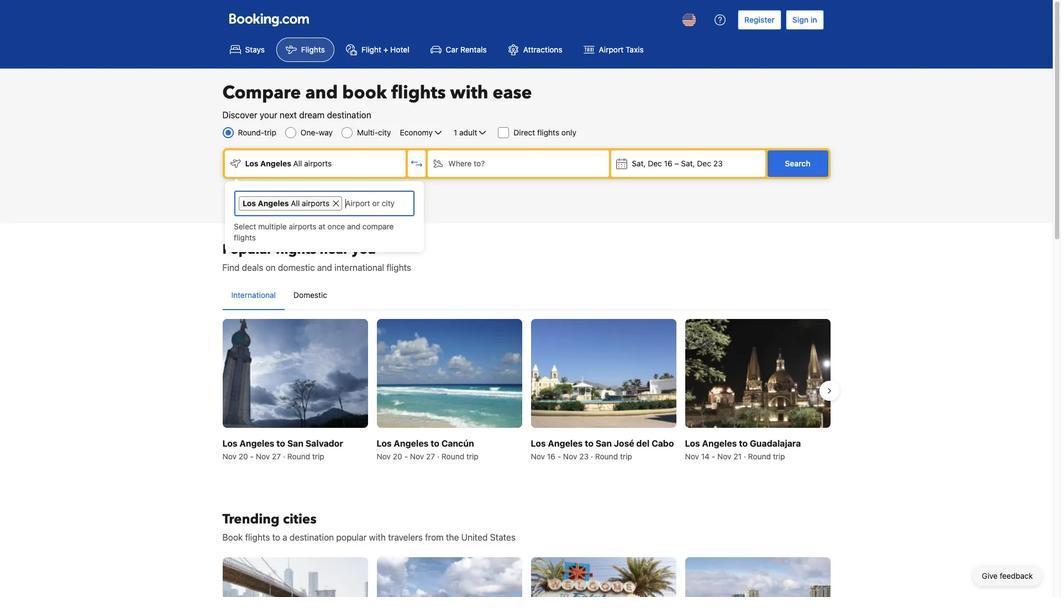 Task type: describe. For each thing, give the bounding box(es) containing it.
way
[[319, 128, 333, 137]]

round-trip
[[238, 128, 276, 137]]

domestic
[[294, 290, 327, 300]]

1 adult button
[[453, 126, 490, 139]]

angeles for 20
[[394, 439, 429, 449]]

trip inside the los angeles to san josé del cabo nov 16 - nov 23 · round trip
[[620, 452, 632, 461]]

a
[[283, 533, 287, 542]]

car rentals
[[446, 45, 487, 54]]

direct flights only
[[514, 128, 577, 137]]

economy
[[400, 128, 433, 137]]

airport
[[599, 45, 624, 54]]

popular
[[223, 240, 272, 259]]

flight
[[362, 45, 381, 54]]

21
[[734, 452, 742, 461]]

los angeles to san salvador image
[[223, 319, 368, 428]]

and inside compare and book flights with ease discover your next dream destination
[[305, 81, 338, 105]]

20 inside the los angeles to cancún nov 20 - nov 27 · round trip
[[393, 452, 402, 461]]

on
[[266, 263, 276, 273]]

cities
[[283, 510, 317, 529]]

states
[[490, 533, 516, 542]]

guadalajara
[[750, 439, 801, 449]]

to for 14
[[739, 439, 748, 449]]

multiple
[[258, 222, 287, 231]]

+
[[384, 45, 388, 54]]

- inside los angeles to san salvador nov 20 - nov 27 · round trip
[[250, 452, 254, 461]]

search
[[785, 159, 811, 168]]

from
[[425, 533, 444, 542]]

round inside "los angeles to guadalajara nov 14 - nov 21 · round trip"
[[748, 452, 771, 461]]

1 dec from the left
[[648, 159, 662, 168]]

multi-
[[357, 128, 378, 137]]

your
[[260, 110, 277, 120]]

round-
[[238, 128, 264, 137]]

select
[[234, 222, 256, 231]]

book
[[342, 81, 387, 105]]

20 inside los angeles to san salvador nov 20 - nov 27 · round trip
[[239, 452, 248, 461]]

2 sat, from the left
[[681, 159, 695, 168]]

near
[[320, 240, 349, 259]]

los angeles to guadalajara nov 14 - nov 21 · round trip
[[685, 439, 801, 461]]

give feedback
[[982, 571, 1033, 581]]

travelers
[[388, 533, 423, 542]]

flights right international
[[387, 263, 411, 273]]

round inside the los angeles to san josé del cabo nov 16 - nov 23 · round trip
[[595, 452, 618, 461]]

rentals
[[461, 45, 487, 54]]

6 nov from the left
[[563, 452, 577, 461]]

0 vertical spatial airports
[[304, 159, 332, 168]]

angeles for nov
[[240, 439, 274, 449]]

destination inside trending cities book flights to a destination popular with travelers from the united states
[[290, 533, 334, 542]]

cabo
[[652, 439, 674, 449]]

sat, dec 16 – sat, dec 23 button
[[612, 150, 765, 177]]

angeles for 14
[[702, 439, 737, 449]]

josé
[[614, 439, 634, 449]]

los angeles to cancún image
[[377, 319, 522, 428]]

16 inside the los angeles to san josé del cabo nov 16 - nov 23 · round trip
[[547, 452, 556, 461]]

· inside the los angeles to cancún nov 20 - nov 27 · round trip
[[437, 452, 440, 461]]

compare
[[223, 81, 301, 105]]

1 sat, from the left
[[632, 159, 646, 168]]

and inside select multiple airports at once and compare flights
[[347, 222, 361, 231]]

- inside "los angeles to guadalajara nov 14 - nov 21 · round trip"
[[712, 452, 716, 461]]

give feedback button
[[973, 566, 1042, 586]]

1 vertical spatial los angeles all airports
[[243, 198, 330, 208]]

2 nov from the left
[[256, 452, 270, 461]]

flights up domestic
[[276, 240, 317, 259]]

at
[[319, 222, 326, 231]]

27 inside the los angeles to cancún nov 20 - nov 27 · round trip
[[426, 452, 435, 461]]

domestic
[[278, 263, 315, 273]]

united
[[461, 533, 488, 542]]

find
[[223, 263, 240, 273]]

los angeles to san salvador nov 20 - nov 27 · round trip
[[223, 439, 343, 461]]

sign
[[793, 15, 809, 24]]

international
[[335, 263, 384, 273]]

airport taxis
[[599, 45, 644, 54]]

del
[[637, 439, 650, 449]]

international button
[[223, 281, 285, 310]]

angeles for del
[[548, 439, 583, 449]]

7 nov from the left
[[685, 452, 699, 461]]

with inside trending cities book flights to a destination popular with travelers from the united states
[[369, 533, 386, 542]]

23 inside the los angeles to san josé del cabo nov 16 - nov 23 · round trip
[[580, 452, 589, 461]]

· inside the los angeles to san josé del cabo nov 16 - nov 23 · round trip
[[591, 452, 593, 461]]

airports inside select multiple airports at once and compare flights
[[289, 222, 317, 231]]

flights inside compare and book flights with ease discover your next dream destination
[[391, 81, 446, 105]]

next
[[280, 110, 297, 120]]

book
[[223, 533, 243, 542]]

- inside the los angeles to san josé del cabo nov 16 - nov 23 · round trip
[[558, 452, 561, 461]]

where to? button
[[428, 150, 609, 177]]

select multiple airports at once and compare flights
[[234, 222, 394, 242]]

Airport or city text field
[[345, 196, 410, 211]]

los angeles to san josé del cabo nov 16 - nov 23 · round trip
[[531, 439, 674, 461]]

multi-city
[[357, 128, 391, 137]]

popular flights near you find deals on domestic and international flights
[[223, 240, 411, 273]]

los for del
[[531, 439, 546, 449]]

dream
[[299, 110, 325, 120]]

flight + hotel
[[362, 45, 409, 54]]

deals
[[242, 263, 263, 273]]

sign in
[[793, 15, 817, 24]]

salvador
[[306, 439, 343, 449]]

0 vertical spatial all
[[293, 159, 302, 168]]

14
[[701, 452, 710, 461]]

los angeles to guadalajara image
[[685, 319, 831, 428]]



Task type: vqa. For each thing, say whether or not it's contained in the screenshot.
Kennedy
no



Task type: locate. For each thing, give the bounding box(es) containing it.
0 vertical spatial with
[[450, 81, 488, 105]]

trip down your
[[264, 128, 276, 137]]

destination up multi-
[[327, 110, 371, 120]]

one-way
[[301, 128, 333, 137]]

city
[[378, 128, 391, 137]]

20
[[239, 452, 248, 461], [393, 452, 402, 461]]

angeles inside "los angeles to guadalajara nov 14 - nov 21 · round trip"
[[702, 439, 737, 449]]

1 - from the left
[[250, 452, 254, 461]]

angeles inside the los angeles to cancún nov 20 - nov 27 · round trip
[[394, 439, 429, 449]]

flight + hotel link
[[337, 38, 419, 62]]

register
[[745, 15, 775, 24]]

3 round from the left
[[595, 452, 618, 461]]

to inside the los angeles to cancún nov 20 - nov 27 · round trip
[[431, 439, 440, 449]]

destination inside compare and book flights with ease discover your next dream destination
[[327, 110, 371, 120]]

you
[[352, 240, 376, 259]]

0 horizontal spatial with
[[369, 533, 386, 542]]

destination down the cities
[[290, 533, 334, 542]]

flights inside trending cities book flights to a destination popular with travelers from the united states
[[245, 533, 270, 542]]

to left cancún
[[431, 439, 440, 449]]

to up 21
[[739, 439, 748, 449]]

trip down josé
[[620, 452, 632, 461]]

to for del
[[585, 439, 594, 449]]

2 san from the left
[[596, 439, 612, 449]]

one-
[[301, 128, 319, 137]]

los inside the los angeles to san josé del cabo nov 16 - nov 23 · round trip
[[531, 439, 546, 449]]

san for josé
[[596, 439, 612, 449]]

cancún
[[442, 439, 474, 449]]

los angeles all airports down one-
[[245, 159, 332, 168]]

2 27 from the left
[[426, 452, 435, 461]]

tab list
[[223, 281, 831, 311]]

trip down cancún
[[467, 452, 479, 461]]

sat, left –
[[632, 159, 646, 168]]

· inside los angeles to san salvador nov 20 - nov 27 · round trip
[[283, 452, 285, 461]]

once
[[328, 222, 345, 231]]

where
[[449, 159, 472, 168]]

car rentals link
[[421, 38, 496, 62]]

trip inside "los angeles to guadalajara nov 14 - nov 21 · round trip"
[[773, 452, 785, 461]]

region
[[214, 315, 840, 467]]

0 horizontal spatial dec
[[648, 159, 662, 168]]

4 nov from the left
[[410, 452, 424, 461]]

region containing los angeles to san salvador
[[214, 315, 840, 467]]

san inside los angeles to san salvador nov 20 - nov 27 · round trip
[[287, 439, 304, 449]]

all
[[293, 159, 302, 168], [291, 198, 300, 208]]

los angeles all airports up "multiple" at the left of page
[[243, 198, 330, 208]]

sat, dec 16 – sat, dec 23
[[632, 159, 723, 168]]

to left a
[[272, 533, 280, 542]]

nov
[[223, 452, 237, 461], [256, 452, 270, 461], [377, 452, 391, 461], [410, 452, 424, 461], [531, 452, 545, 461], [563, 452, 577, 461], [685, 452, 699, 461], [718, 452, 732, 461]]

dec left –
[[648, 159, 662, 168]]

round down guadalajara
[[748, 452, 771, 461]]

los angeles to cancún nov 20 - nov 27 · round trip
[[377, 439, 479, 461]]

to left josé
[[585, 439, 594, 449]]

los for nov
[[223, 439, 238, 449]]

0 vertical spatial and
[[305, 81, 338, 105]]

domestic button
[[285, 281, 336, 310]]

san left salvador
[[287, 439, 304, 449]]

2 vertical spatial and
[[317, 263, 332, 273]]

round inside los angeles to san salvador nov 20 - nov 27 · round trip
[[287, 452, 310, 461]]

san
[[287, 439, 304, 449], [596, 439, 612, 449]]

popular
[[336, 533, 367, 542]]

2 vertical spatial airports
[[289, 222, 317, 231]]

los inside the los angeles to cancún nov 20 - nov 27 · round trip
[[377, 439, 392, 449]]

feedback
[[1000, 571, 1033, 581]]

booking.com logo image
[[229, 13, 309, 26], [229, 13, 309, 26]]

trip
[[264, 128, 276, 137], [312, 452, 324, 461], [467, 452, 479, 461], [620, 452, 632, 461], [773, 452, 785, 461]]

with inside compare and book flights with ease discover your next dream destination
[[450, 81, 488, 105]]

round down josé
[[595, 452, 618, 461]]

3 - from the left
[[558, 452, 561, 461]]

to?
[[474, 159, 485, 168]]

to for 20
[[431, 439, 440, 449]]

trending cities book flights to a destination popular with travelers from the united states
[[223, 510, 516, 542]]

flights
[[391, 81, 446, 105], [537, 128, 560, 137], [234, 233, 256, 242], [276, 240, 317, 259], [387, 263, 411, 273], [245, 533, 270, 542]]

3 nov from the left
[[377, 452, 391, 461]]

search button
[[768, 150, 828, 177]]

destination
[[327, 110, 371, 120], [290, 533, 334, 542]]

flights inside select multiple airports at once and compare flights
[[234, 233, 256, 242]]

stays
[[245, 45, 265, 54]]

los for 14
[[685, 439, 700, 449]]

0 horizontal spatial sat,
[[632, 159, 646, 168]]

to inside the los angeles to san josé del cabo nov 16 - nov 23 · round trip
[[585, 439, 594, 449]]

flights up economy
[[391, 81, 446, 105]]

sign in link
[[786, 10, 824, 30]]

· inside "los angeles to guadalajara nov 14 - nov 21 · round trip"
[[744, 452, 746, 461]]

4 round from the left
[[748, 452, 771, 461]]

los inside "los angeles to guadalajara nov 14 - nov 21 · round trip"
[[685, 439, 700, 449]]

round
[[287, 452, 310, 461], [442, 452, 465, 461], [595, 452, 618, 461], [748, 452, 771, 461]]

give
[[982, 571, 998, 581]]

angeles inside the los angeles to san josé del cabo nov 16 - nov 23 · round trip
[[548, 439, 583, 449]]

tab list containing international
[[223, 281, 831, 311]]

trip inside the los angeles to cancún nov 20 - nov 27 · round trip
[[467, 452, 479, 461]]

to
[[277, 439, 285, 449], [431, 439, 440, 449], [585, 439, 594, 449], [739, 439, 748, 449], [272, 533, 280, 542]]

flights down select
[[234, 233, 256, 242]]

with
[[450, 81, 488, 105], [369, 533, 386, 542]]

1 horizontal spatial san
[[596, 439, 612, 449]]

adult
[[459, 128, 477, 137]]

car
[[446, 45, 458, 54]]

2 20 from the left
[[393, 452, 402, 461]]

airports up at
[[302, 198, 330, 208]]

airports
[[304, 159, 332, 168], [302, 198, 330, 208], [289, 222, 317, 231]]

and right the once
[[347, 222, 361, 231]]

compare
[[363, 222, 394, 231]]

stays link
[[220, 38, 274, 62]]

discover
[[223, 110, 257, 120]]

1 horizontal spatial 27
[[426, 452, 435, 461]]

27 inside los angeles to san salvador nov 20 - nov 27 · round trip
[[272, 452, 281, 461]]

1 horizontal spatial 23
[[714, 159, 723, 168]]

1 horizontal spatial 16
[[664, 159, 673, 168]]

attractions link
[[499, 38, 572, 62]]

1 vertical spatial 23
[[580, 452, 589, 461]]

0 horizontal spatial 16
[[547, 452, 556, 461]]

san for salvador
[[287, 439, 304, 449]]

hotel
[[390, 45, 409, 54]]

los angeles to san josé del cabo image
[[531, 319, 676, 428]]

compare and book flights with ease discover your next dream destination
[[223, 81, 532, 120]]

2 · from the left
[[437, 452, 440, 461]]

23 inside popup button
[[714, 159, 723, 168]]

3 · from the left
[[591, 452, 593, 461]]

and inside popular flights near you find deals on domestic and international flights
[[317, 263, 332, 273]]

airports left at
[[289, 222, 317, 231]]

0 vertical spatial 16
[[664, 159, 673, 168]]

1 horizontal spatial 20
[[393, 452, 402, 461]]

international
[[231, 290, 276, 300]]

1 vertical spatial destination
[[290, 533, 334, 542]]

sat, right –
[[681, 159, 695, 168]]

taxis
[[626, 45, 644, 54]]

flights down "trending"
[[245, 533, 270, 542]]

round down salvador
[[287, 452, 310, 461]]

dec
[[648, 159, 662, 168], [697, 159, 712, 168]]

san inside the los angeles to san josé del cabo nov 16 - nov 23 · round trip
[[596, 439, 612, 449]]

angeles inside los angeles to san salvador nov 20 - nov 27 · round trip
[[240, 439, 274, 449]]

in
[[811, 15, 817, 24]]

dec right –
[[697, 159, 712, 168]]

16
[[664, 159, 673, 168], [547, 452, 556, 461]]

trending
[[223, 510, 280, 529]]

and down the near
[[317, 263, 332, 273]]

trip inside los angeles to san salvador nov 20 - nov 27 · round trip
[[312, 452, 324, 461]]

to left salvador
[[277, 439, 285, 449]]

san left josé
[[596, 439, 612, 449]]

trip down guadalajara
[[773, 452, 785, 461]]

1 horizontal spatial dec
[[697, 159, 712, 168]]

1 vertical spatial with
[[369, 533, 386, 542]]

to inside los angeles to san salvador nov 20 - nov 27 · round trip
[[277, 439, 285, 449]]

4 · from the left
[[744, 452, 746, 461]]

only
[[562, 128, 577, 137]]

1 horizontal spatial sat,
[[681, 159, 695, 168]]

0 horizontal spatial 20
[[239, 452, 248, 461]]

1 adult
[[454, 128, 477, 137]]

5 nov from the left
[[531, 452, 545, 461]]

to inside trending cities book flights to a destination popular with travelers from the united states
[[272, 533, 280, 542]]

1 vertical spatial all
[[291, 198, 300, 208]]

- inside the los angeles to cancún nov 20 - nov 27 · round trip
[[404, 452, 408, 461]]

1 nov from the left
[[223, 452, 237, 461]]

where to?
[[449, 159, 485, 168]]

0 vertical spatial los angeles all airports
[[245, 159, 332, 168]]

27
[[272, 452, 281, 461], [426, 452, 435, 461]]

los for 20
[[377, 439, 392, 449]]

1 27 from the left
[[272, 452, 281, 461]]

with right 'popular'
[[369, 533, 386, 542]]

round down cancún
[[442, 452, 465, 461]]

the
[[446, 533, 459, 542]]

1 round from the left
[[287, 452, 310, 461]]

0 vertical spatial destination
[[327, 110, 371, 120]]

4 - from the left
[[712, 452, 716, 461]]

2 - from the left
[[404, 452, 408, 461]]

1 vertical spatial and
[[347, 222, 361, 231]]

1 horizontal spatial with
[[450, 81, 488, 105]]

to for nov
[[277, 439, 285, 449]]

0 horizontal spatial 27
[[272, 452, 281, 461]]

round inside the los angeles to cancún nov 20 - nov 27 · round trip
[[442, 452, 465, 461]]

2 round from the left
[[442, 452, 465, 461]]

0 horizontal spatial san
[[287, 439, 304, 449]]

all up select multiple airports at once and compare flights on the top left of the page
[[291, 198, 300, 208]]

attractions
[[523, 45, 563, 54]]

23
[[714, 159, 723, 168], [580, 452, 589, 461]]

to inside "los angeles to guadalajara nov 14 - nov 21 · round trip"
[[739, 439, 748, 449]]

airport taxis link
[[574, 38, 653, 62]]

flights left only
[[537, 128, 560, 137]]

all down one-
[[293, 159, 302, 168]]

los inside los angeles to san salvador nov 20 - nov 27 · round trip
[[223, 439, 238, 449]]

1 vertical spatial airports
[[302, 198, 330, 208]]

–
[[675, 159, 679, 168]]

1 san from the left
[[287, 439, 304, 449]]

16 inside popup button
[[664, 159, 673, 168]]

and up dream
[[305, 81, 338, 105]]

trip down salvador
[[312, 452, 324, 461]]

airports down one-way
[[304, 159, 332, 168]]

and
[[305, 81, 338, 105], [347, 222, 361, 231], [317, 263, 332, 273]]

0 horizontal spatial 23
[[580, 452, 589, 461]]

8 nov from the left
[[718, 452, 732, 461]]

1 20 from the left
[[239, 452, 248, 461]]

register link
[[738, 10, 782, 30]]

flights link
[[276, 38, 334, 62]]

ease
[[493, 81, 532, 105]]

1
[[454, 128, 457, 137]]

with up adult
[[450, 81, 488, 105]]

1 · from the left
[[283, 452, 285, 461]]

2 dec from the left
[[697, 159, 712, 168]]

los
[[245, 159, 259, 168], [243, 198, 256, 208], [223, 439, 238, 449], [377, 439, 392, 449], [531, 439, 546, 449], [685, 439, 700, 449]]

direct
[[514, 128, 535, 137]]

1 vertical spatial 16
[[547, 452, 556, 461]]

0 vertical spatial 23
[[714, 159, 723, 168]]



